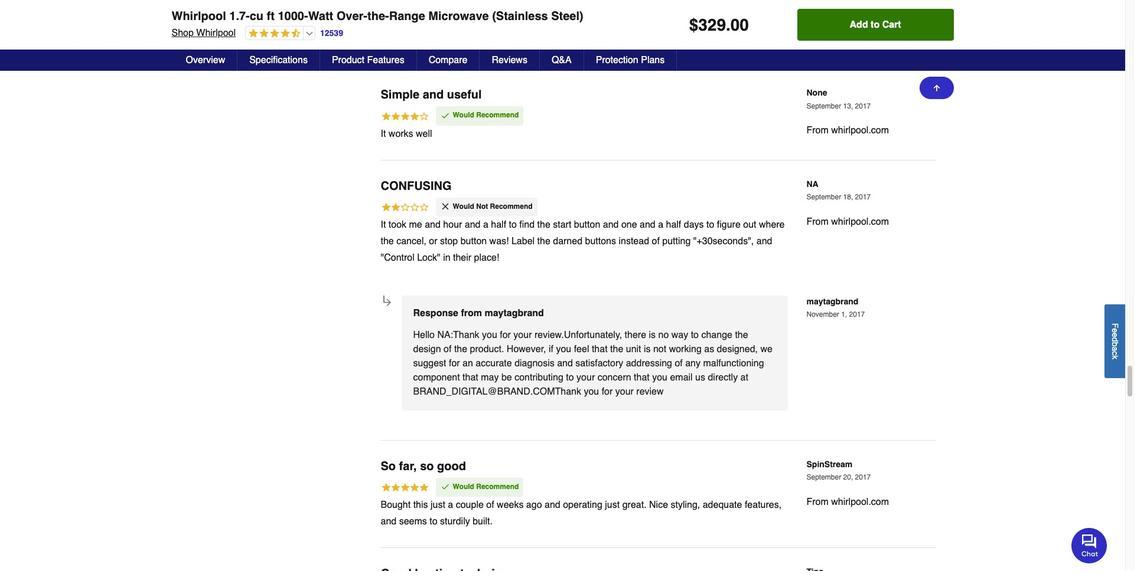 Task type: describe. For each thing, give the bounding box(es) containing it.
be inside the average rating may include incentivized reviews that are labeled with a badge. select customers might be asked to provide honest feedback (good or bad) in exchange for a small reward.
[[189, 32, 197, 40]]

change
[[701, 330, 732, 341]]

1.7-
[[229, 9, 250, 23]]

of down na:thank
[[444, 344, 452, 355]]

1 vertical spatial is
[[644, 344, 651, 355]]

shop
[[172, 28, 194, 38]]

4.5 stars image
[[246, 28, 301, 40]]

may inside the average rating may include incentivized reviews that are labeled with a badge. select customers might be asked to provide honest feedback (good or bad) in exchange for a small reward.
[[251, 13, 264, 22]]

checkmark image
[[440, 483, 450, 492]]

any
[[685, 358, 701, 369]]

329
[[698, 15, 726, 34]]

to inside button
[[871, 19, 880, 30]]

contributing
[[515, 373, 563, 383]]

days
[[684, 220, 704, 230]]

well
[[416, 129, 432, 139]]

september for so
[[807, 474, 841, 482]]

1 horizontal spatial your
[[577, 373, 595, 383]]

the down na:thank
[[454, 344, 467, 355]]

q&a button
[[540, 50, 584, 71]]

incentivized
[[291, 13, 328, 22]]

a inside button
[[1110, 347, 1120, 351]]

cancel,
[[396, 236, 426, 247]]

in inside it took me and hour and a half to find the start button and one and a half days to figure out where the cancel, or stop button was! label the darned buttons instead of putting "+30seconds", and "control lock" in their place!
[[443, 253, 450, 263]]

2 stars image
[[381, 202, 429, 215]]

obnoxious button
[[789, 26, 849, 46]]

chat invite button image
[[1071, 528, 1107, 564]]

that inside the average rating may include incentivized reviews that are labeled with a badge. select customers might be asked to provide honest feedback (good or bad) in exchange for a small reward.
[[189, 23, 201, 31]]

provide
[[228, 32, 251, 40]]

(good
[[307, 32, 325, 40]]

you up review
[[652, 373, 667, 383]]

select
[[284, 23, 304, 31]]

however,
[[507, 344, 546, 355]]

for left an
[[449, 358, 460, 369]]

find
[[519, 220, 535, 230]]

lock"
[[417, 253, 440, 263]]

5 stars image
[[381, 483, 429, 496]]

to right way
[[691, 330, 699, 341]]

cu
[[250, 9, 263, 23]]

unit
[[626, 344, 641, 355]]

buttons
[[585, 236, 616, 247]]

way
[[671, 330, 688, 341]]

20,
[[843, 474, 853, 482]]

na september 18, 2017
[[807, 179, 871, 201]]

0 vertical spatial whirlpool
[[172, 9, 226, 23]]

figure
[[717, 220, 741, 230]]

product features
[[652, 6, 724, 17]]

you right the if
[[556, 344, 571, 355]]

product.
[[470, 344, 504, 355]]

and right 'hour'
[[465, 220, 480, 230]]

reviews
[[330, 13, 354, 22]]

of inside button
[[810, 6, 820, 17]]

shortcoming button
[[716, 26, 784, 46]]

and down where
[[756, 236, 772, 247]]

it took me and hour and a half to find the start button and one and a half days to figure out where the cancel, or stop button was! label the darned buttons instead of putting "+30seconds", and "control lock" in their place!
[[381, 220, 785, 263]]

2 just from the left
[[605, 500, 620, 511]]

compare
[[429, 55, 467, 66]]

reviews button
[[480, 50, 540, 71]]

component
[[413, 373, 460, 383]]

thumb up image
[[399, 7, 408, 17]]

one
[[621, 220, 637, 230]]

labeled
[[215, 23, 238, 31]]

2 whirlpool.com from the top
[[831, 217, 889, 227]]

took
[[389, 220, 406, 230]]

ease of use
[[786, 6, 840, 17]]

for down concern
[[602, 387, 613, 397]]

it for simple and useful
[[381, 129, 386, 139]]

price button
[[737, 1, 774, 22]]

adequate
[[703, 500, 742, 511]]

protection plans
[[596, 55, 665, 66]]

instead
[[619, 236, 649, 247]]

if
[[549, 344, 553, 355]]

bought this just a couple of weeks ago and operating just great. nice styling, adequate features, and seems to sturdily built.
[[381, 500, 782, 527]]

simple
[[381, 88, 419, 102]]

obnoxious
[[797, 31, 842, 42]]

1,
[[841, 311, 847, 319]]

overview
[[186, 55, 225, 66]]

customer liked
[[414, 9, 477, 19]]

maytagbrand november 1, 2017
[[807, 297, 865, 319]]

hello
[[413, 330, 435, 341]]

you up product. at the left bottom of page
[[482, 330, 497, 341]]

of inside it took me and hour and a half to find the start button and one and a half days to figure out where the cancel, or stop button was! label the darned buttons instead of putting "+30seconds", and "control lock" in their place!
[[652, 236, 660, 247]]

confusing
[[381, 179, 452, 193]]

that up satisfactory
[[592, 344, 608, 355]]

from whirlpool.com for useful
[[807, 125, 889, 136]]

$ 329 . 00
[[689, 15, 749, 34]]

and right ago
[[545, 500, 560, 511]]

product features button
[[320, 50, 417, 71]]

would for so far, so good
[[453, 483, 474, 491]]

add to cart
[[850, 19, 901, 30]]

useful
[[447, 88, 482, 102]]

b
[[1110, 342, 1120, 347]]

arrow up image
[[932, 83, 941, 93]]

c
[[1110, 351, 1120, 355]]

a down not
[[483, 220, 488, 230]]

of inside bought this just a couple of weeks ago and operating just great. nice styling, adequate features, and seems to sturdily built.
[[486, 500, 494, 511]]

that down an
[[463, 373, 478, 383]]

design
[[413, 344, 441, 355]]

start
[[553, 220, 571, 230]]

the right the "find"
[[537, 220, 550, 230]]

works
[[389, 129, 413, 139]]

whirlpool.com for useful
[[831, 125, 889, 136]]

and down bought
[[381, 517, 396, 527]]

of left any on the bottom right
[[675, 358, 683, 369]]

arrow right image
[[381, 297, 393, 308]]

spinstream
[[807, 460, 852, 469]]

review
[[636, 387, 664, 397]]

to down feel
[[566, 373, 574, 383]]

and up checkmark image
[[423, 88, 444, 102]]

addressing
[[626, 358, 672, 369]]

out
[[743, 220, 756, 230]]

an
[[463, 358, 473, 369]]

"+30seconds",
[[693, 236, 754, 247]]

to inside the average rating may include incentivized reviews that are labeled with a badge. select customers might be asked to provide honest feedback (good or bad) in exchange for a small reward.
[[220, 32, 226, 40]]

are
[[203, 23, 213, 31]]

0 horizontal spatial maytagbrand
[[485, 308, 544, 319]]

as
[[704, 344, 714, 355]]

feedback
[[276, 32, 305, 40]]

us
[[695, 373, 705, 383]]

1000-
[[278, 9, 308, 23]]

.
[[726, 15, 730, 34]]

2 e from the top
[[1110, 333, 1120, 338]]

their
[[453, 253, 471, 263]]

the average rating may include incentivized reviews that are labeled with a badge. select customers might be asked to provide honest feedback (good or bad) in exchange for a small reward.
[[189, 13, 358, 50]]

shop whirlpool
[[172, 28, 236, 38]]

none september 13, 2017
[[807, 88, 871, 110]]

satisfaction
[[533, 6, 582, 17]]

brand_digital@brand.comthank
[[413, 387, 581, 397]]

1 just from the left
[[431, 500, 445, 511]]

liked
[[458, 9, 477, 19]]

the up designed,
[[735, 330, 748, 341]]

0 horizontal spatial button
[[461, 236, 487, 247]]

honest
[[253, 32, 274, 40]]



Task type: vqa. For each thing, say whether or not it's contained in the screenshot.
couple
yes



Task type: locate. For each thing, give the bounding box(es) containing it.
asked
[[199, 32, 218, 40]]

good
[[437, 460, 466, 474]]

your down concern
[[615, 387, 634, 397]]

1 horizontal spatial half
[[666, 220, 681, 230]]

2 vertical spatial from whirlpool.com
[[807, 497, 889, 508]]

sturdily
[[440, 517, 470, 527]]

or left stop at top
[[429, 236, 437, 247]]

it for confusing
[[381, 220, 386, 230]]

1 from whirlpool.com from the top
[[807, 125, 889, 136]]

whirlpool down average
[[196, 28, 236, 38]]

the-
[[367, 9, 389, 23]]

burning button
[[663, 26, 711, 46]]

0 vertical spatial recommend
[[476, 111, 519, 120]]

4 stars image
[[381, 111, 429, 124]]

whirlpool.com for so
[[831, 497, 889, 508]]

in down might
[[352, 32, 357, 40]]

1 e from the top
[[1110, 328, 1120, 333]]

directly
[[708, 373, 738, 383]]

1 horizontal spatial be
[[501, 373, 512, 383]]

place!
[[474, 253, 499, 263]]

2017 inside the maytagbrand november 1, 2017
[[849, 311, 865, 319]]

rating
[[231, 13, 249, 22]]

would recommend for simple and useful
[[453, 111, 519, 120]]

1 it from the top
[[381, 129, 386, 139]]

ease
[[786, 6, 808, 17]]

your
[[513, 330, 532, 341], [577, 373, 595, 383], [615, 387, 634, 397]]

include
[[266, 13, 289, 22]]

in inside the average rating may include incentivized reviews that are labeled with a badge. select customers might be asked to provide honest feedback (good or bad) in exchange for a small reward.
[[352, 32, 357, 40]]

button up their
[[461, 236, 487, 247]]

1 horizontal spatial button
[[574, 220, 600, 230]]

of up built.
[[486, 500, 494, 511]]

k
[[1110, 355, 1120, 360]]

0 horizontal spatial just
[[431, 500, 445, 511]]

in left their
[[443, 253, 450, 263]]

from whirlpool.com down 18,
[[807, 217, 889, 227]]

none
[[807, 88, 827, 98]]

3 september from the top
[[807, 474, 841, 482]]

1 horizontal spatial maytagbrand
[[807, 297, 858, 306]]

to inside bought this just a couple of weeks ago and operating just great. nice styling, adequate features, and seems to sturdily built.
[[430, 517, 437, 527]]

maytagbrand up however,
[[485, 308, 544, 319]]

0 vertical spatial or
[[327, 32, 334, 40]]

features
[[687, 6, 724, 17]]

0 horizontal spatial your
[[513, 330, 532, 341]]

1 horizontal spatial may
[[481, 373, 499, 383]]

1 vertical spatial whirlpool
[[196, 28, 236, 38]]

specifications button
[[238, 50, 320, 71]]

2017 inside none september 13, 2017
[[855, 102, 871, 110]]

is left no
[[649, 330, 656, 341]]

be up brand_digital@brand.comthank
[[501, 373, 512, 383]]

september for useful
[[807, 102, 841, 110]]

customer
[[414, 9, 455, 19]]

you down concern
[[584, 387, 599, 397]]

it inside it took me and hour and a half to find the start button and one and a half days to figure out where the cancel, or stop button was! label the darned buttons instead of putting "+30seconds", and "control lock" in their place!
[[381, 220, 386, 230]]

2 horizontal spatial your
[[615, 387, 634, 397]]

september down 'na'
[[807, 193, 841, 201]]

1 vertical spatial september
[[807, 193, 841, 201]]

for down provide
[[222, 42, 230, 50]]

1 half from the left
[[491, 220, 506, 230]]

2 from whirlpool.com from the top
[[807, 217, 889, 227]]

(stainless
[[492, 9, 548, 23]]

2 vertical spatial whirlpool.com
[[831, 497, 889, 508]]

would recommend down useful
[[453, 111, 519, 120]]

0 vertical spatial from whirlpool.com
[[807, 125, 889, 136]]

and left one
[[603, 220, 619, 230]]

or inside it took me and hour and a half to find the start button and one and a half days to figure out where the cancel, or stop button was! label the darned buttons instead of putting "+30seconds", and "control lock" in their place!
[[429, 236, 437, 247]]

1 vertical spatial be
[[501, 373, 512, 383]]

checkmark image
[[440, 111, 450, 120]]

e up b
[[1110, 333, 1120, 338]]

0 vertical spatial would
[[453, 111, 474, 120]]

1 vertical spatial your
[[577, 373, 595, 383]]

0 vertical spatial maytagbrand
[[807, 297, 858, 306]]

whirlpool 1.7-cu ft 1000-watt over-the-range microwave (stainless steel)
[[172, 9, 583, 23]]

f e e d b a c k button
[[1105, 305, 1125, 378]]

would recommend for so far, so good
[[453, 483, 519, 491]]

would recommend up couple at the bottom of page
[[453, 483, 519, 491]]

1 vertical spatial from whirlpool.com
[[807, 217, 889, 227]]

protection plans button
[[584, 50, 677, 71]]

1 vertical spatial recommend
[[490, 202, 533, 211]]

your up however,
[[513, 330, 532, 341]]

and right one
[[640, 220, 655, 230]]

overview button
[[174, 50, 238, 71]]

for
[[222, 42, 230, 50], [500, 330, 511, 341], [449, 358, 460, 369], [602, 387, 613, 397]]

might
[[341, 23, 358, 31]]

product
[[652, 6, 684, 17]]

a down provide
[[232, 42, 236, 50]]

reviews
[[492, 55, 527, 66]]

recommend down useful
[[476, 111, 519, 120]]

so
[[420, 460, 434, 474]]

0 vertical spatial whirlpool.com
[[831, 125, 889, 136]]

2 would from the top
[[453, 202, 474, 211]]

feel
[[574, 344, 589, 355]]

maytagbrand inside the maytagbrand november 1, 2017
[[807, 297, 858, 306]]

may inside hello na:thank you for your review.unfortunately, there is no way to change the design of the product. however, if you feel that the unit is not working as designed, we suggest for an accurate diagnosis and satisfactory addressing of any malfunctioning component that may be contributing to your concern that you email us directly at brand_digital@brand.comthank you for your review
[[481, 373, 499, 383]]

a up 'sturdily'
[[448, 500, 453, 511]]

september inside na september 18, 2017
[[807, 193, 841, 201]]

be inside hello na:thank you for your review.unfortunately, there is no way to change the design of the product. however, if you feel that the unit is not working as designed, we suggest for an accurate diagnosis and satisfactory addressing of any malfunctioning component that may be contributing to your concern that you email us directly at brand_digital@brand.comthank you for your review
[[501, 373, 512, 383]]

1 vertical spatial button
[[461, 236, 487, 247]]

from whirlpool.com down "13,"
[[807, 125, 889, 136]]

it left took
[[381, 220, 386, 230]]

to right seems
[[430, 517, 437, 527]]

whirlpool.com down 20,
[[831, 497, 889, 508]]

the
[[189, 13, 202, 22]]

e
[[1110, 328, 1120, 333], [1110, 333, 1120, 338]]

whirlpool up "shop whirlpool"
[[172, 9, 226, 23]]

2017 right 20,
[[855, 474, 871, 482]]

would right close icon
[[453, 202, 474, 211]]

from whirlpool.com
[[807, 125, 889, 136], [807, 217, 889, 227], [807, 497, 889, 508]]

may left ft
[[251, 13, 264, 22]]

small
[[238, 42, 255, 50]]

recommend up the "find"
[[490, 202, 533, 211]]

0 horizontal spatial may
[[251, 13, 264, 22]]

1 vertical spatial or
[[429, 236, 437, 247]]

a
[[255, 23, 259, 31], [232, 42, 236, 50], [483, 220, 488, 230], [658, 220, 663, 230], [1110, 347, 1120, 351], [448, 500, 453, 511]]

september inside 'spinstream september 20, 2017'
[[807, 474, 841, 482]]

that down addressing
[[634, 373, 650, 383]]

f e e d b a c k
[[1110, 323, 1120, 360]]

just right this on the left of page
[[431, 500, 445, 511]]

2 vertical spatial from
[[807, 497, 829, 508]]

average
[[203, 13, 229, 22]]

"control
[[381, 253, 414, 263]]

recommend for simple and useful
[[476, 111, 519, 120]]

and inside hello na:thank you for your review.unfortunately, there is no way to change the design of the product. however, if you feel that the unit is not working as designed, we suggest for an accurate diagnosis and satisfactory addressing of any malfunctioning component that may be contributing to your concern that you email us directly at brand_digital@brand.comthank you for your review
[[557, 358, 573, 369]]

product features button
[[644, 1, 732, 22]]

satisfactory
[[575, 358, 623, 369]]

0 vertical spatial it
[[381, 129, 386, 139]]

2 would recommend from the top
[[453, 483, 519, 491]]

from for useful
[[807, 125, 829, 136]]

for up product. at the left bottom of page
[[500, 330, 511, 341]]

ft
[[267, 9, 275, 23]]

from down "none"
[[807, 125, 829, 136]]

far,
[[399, 460, 417, 474]]

or left bad)
[[327, 32, 334, 40]]

and up contributing
[[557, 358, 573, 369]]

$
[[689, 15, 698, 34]]

response
[[413, 308, 458, 319]]

the down took
[[381, 236, 394, 247]]

2 september from the top
[[807, 193, 841, 201]]

whirlpool.com down 18,
[[831, 217, 889, 227]]

0 horizontal spatial be
[[189, 32, 197, 40]]

2017 right 18,
[[855, 193, 871, 201]]

we
[[760, 344, 772, 355]]

recommend for so far, so good
[[476, 483, 519, 491]]

from down na september 18, 2017
[[807, 217, 829, 227]]

2 vertical spatial recommend
[[476, 483, 519, 491]]

0 horizontal spatial or
[[327, 32, 334, 40]]

2017 for confusing
[[855, 193, 871, 201]]

1 horizontal spatial just
[[605, 500, 620, 511]]

working
[[669, 344, 702, 355]]

0 vertical spatial would recommend
[[453, 111, 519, 120]]

from down 'spinstream september 20, 2017'
[[807, 497, 829, 508]]

0 vertical spatial in
[[352, 32, 357, 40]]

it left works
[[381, 129, 386, 139]]

recommend up weeks
[[476, 483, 519, 491]]

2 vertical spatial your
[[615, 387, 634, 397]]

the left 'unit' at bottom
[[610, 344, 623, 355]]

2 it from the top
[[381, 220, 386, 230]]

label
[[511, 236, 535, 247]]

from for so
[[807, 497, 829, 508]]

0 vertical spatial is
[[649, 330, 656, 341]]

add to cart button
[[797, 9, 954, 41]]

september down spinstream
[[807, 474, 841, 482]]

exchange
[[189, 42, 220, 50]]

just
[[431, 500, 445, 511], [605, 500, 620, 511]]

f
[[1110, 323, 1120, 328]]

november
[[807, 311, 839, 319]]

just left great.
[[605, 500, 620, 511]]

shortcoming
[[723, 31, 776, 42]]

accurate
[[476, 358, 512, 369]]

0 vertical spatial may
[[251, 13, 264, 22]]

a inside bought this just a couple of weeks ago and operating just great. nice styling, adequate features, and seems to sturdily built.
[[448, 500, 453, 511]]

of left use
[[810, 6, 820, 17]]

operating
[[563, 500, 602, 511]]

1 whirlpool.com from the top
[[831, 125, 889, 136]]

review.unfortunately,
[[534, 330, 622, 341]]

may down accurate
[[481, 373, 499, 383]]

would for confusing
[[453, 202, 474, 211]]

would right checkmark image
[[453, 111, 474, 120]]

microwave
[[428, 9, 489, 23]]

1 vertical spatial whirlpool.com
[[831, 217, 889, 227]]

0 horizontal spatial half
[[491, 220, 506, 230]]

1 vertical spatial it
[[381, 220, 386, 230]]

to right the add
[[871, 19, 880, 30]]

2017 for so far, so good
[[855, 474, 871, 482]]

seems
[[399, 517, 427, 527]]

close image
[[440, 202, 450, 211]]

from whirlpool.com for so
[[807, 497, 889, 508]]

and right me
[[425, 220, 441, 230]]

that down the at the top
[[189, 23, 201, 31]]

great.
[[622, 500, 647, 511]]

it works well
[[381, 129, 432, 139]]

a up putting
[[658, 220, 663, 230]]

the right the label
[[537, 236, 550, 247]]

3 from whirlpool.com from the top
[[807, 497, 889, 508]]

to left the "find"
[[509, 220, 517, 230]]

not
[[476, 202, 488, 211]]

would for simple and useful
[[453, 111, 474, 120]]

2 vertical spatial september
[[807, 474, 841, 482]]

3 would from the top
[[453, 483, 474, 491]]

2017 right "13,"
[[855, 102, 871, 110]]

1 horizontal spatial in
[[443, 253, 450, 263]]

1 would recommend from the top
[[453, 111, 519, 120]]

whirlpool
[[172, 9, 226, 23], [196, 28, 236, 38]]

2017 inside 'spinstream september 20, 2017'
[[855, 474, 871, 482]]

september down "none"
[[807, 102, 841, 110]]

ease of use button
[[778, 1, 847, 22]]

would not recommend
[[453, 202, 533, 211]]

d
[[1110, 338, 1120, 342]]

malfunctioning
[[703, 358, 764, 369]]

half up "was!"
[[491, 220, 506, 230]]

button up "buttons"
[[574, 220, 600, 230]]

1 vertical spatial from
[[807, 217, 829, 227]]

darned
[[553, 236, 582, 247]]

is left not
[[644, 344, 651, 355]]

ago
[[526, 500, 542, 511]]

half up putting
[[666, 220, 681, 230]]

use
[[823, 6, 840, 17]]

cart
[[882, 19, 901, 30]]

00
[[730, 15, 749, 34]]

maytagbrand up november
[[807, 297, 858, 306]]

range
[[389, 9, 425, 23]]

1 horizontal spatial or
[[429, 236, 437, 247]]

to down labeled
[[220, 32, 226, 40]]

1 vertical spatial may
[[481, 373, 499, 383]]

2 half from the left
[[666, 220, 681, 230]]

0 vertical spatial your
[[513, 330, 532, 341]]

or inside the average rating may include incentivized reviews that are labeled with a badge. select customers might be asked to provide honest feedback (good or bad) in exchange for a small reward.
[[327, 32, 334, 40]]

watt
[[308, 9, 333, 23]]

whirlpool.com down "13,"
[[831, 125, 889, 136]]

of left putting
[[652, 236, 660, 247]]

1 vertical spatial in
[[443, 253, 450, 263]]

0 vertical spatial from
[[807, 125, 829, 136]]

from whirlpool.com down 20,
[[807, 497, 889, 508]]

2 vertical spatial would
[[453, 483, 474, 491]]

2017 right 1,
[[849, 311, 865, 319]]

1 september from the top
[[807, 102, 841, 110]]

putting
[[662, 236, 691, 247]]

0 horizontal spatial in
[[352, 32, 357, 40]]

1 vertical spatial maytagbrand
[[485, 308, 544, 319]]

0 vertical spatial button
[[574, 220, 600, 230]]

2 from from the top
[[807, 217, 829, 227]]

1 from from the top
[[807, 125, 829, 136]]

to right days
[[706, 220, 714, 230]]

in
[[352, 32, 357, 40], [443, 253, 450, 263]]

0 vertical spatial be
[[189, 32, 197, 40]]

weeks
[[497, 500, 524, 511]]

be up exchange
[[189, 32, 197, 40]]

that
[[189, 23, 201, 31], [592, 344, 608, 355], [463, 373, 478, 383], [634, 373, 650, 383]]

e up d
[[1110, 328, 1120, 333]]

1 vertical spatial would
[[453, 202, 474, 211]]

steel)
[[551, 9, 583, 23]]

email
[[670, 373, 693, 383]]

your down satisfactory
[[577, 373, 595, 383]]

for inside the average rating may include incentivized reviews that are labeled with a badge. select customers might be asked to provide honest feedback (good or bad) in exchange for a small reward.
[[222, 42, 230, 50]]

1 vertical spatial would recommend
[[453, 483, 519, 491]]

3 from from the top
[[807, 497, 829, 508]]

3 whirlpool.com from the top
[[831, 497, 889, 508]]

a right with
[[255, 23, 259, 31]]

2017 inside na september 18, 2017
[[855, 193, 871, 201]]

a up k
[[1110, 347, 1120, 351]]

0 vertical spatial september
[[807, 102, 841, 110]]

at
[[740, 373, 748, 383]]

september inside none september 13, 2017
[[807, 102, 841, 110]]

2017 for simple and useful
[[855, 102, 871, 110]]

1 would from the top
[[453, 111, 474, 120]]

13,
[[843, 102, 853, 110]]

would right checkmark icon
[[453, 483, 474, 491]]

specifications
[[249, 55, 308, 66]]



